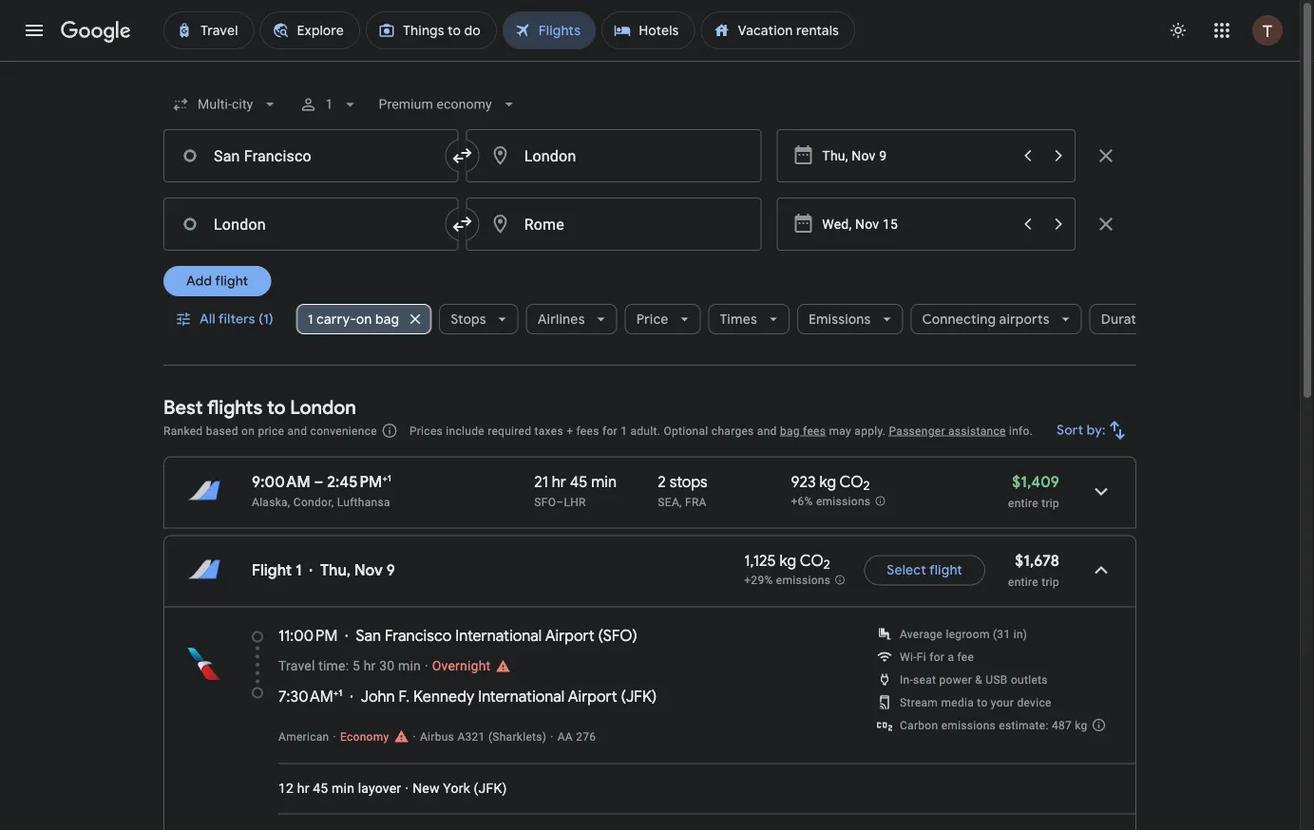 Task type: describe. For each thing, give the bounding box(es) containing it.
travel time: 5 hr 30 min
[[278, 659, 421, 674]]

aa 276
[[558, 730, 596, 744]]

time:
[[319, 659, 349, 674]]

add flight button
[[163, 266, 271, 297]]

price
[[636, 311, 669, 328]]

connecting airports button
[[911, 297, 1082, 342]]

all filters (1)
[[200, 311, 274, 328]]

&
[[976, 673, 983, 687]]

hr for 12
[[297, 781, 310, 797]]

1 horizontal spatial sfo
[[603, 626, 633, 646]]

12 hr 45 min layover
[[278, 781, 401, 797]]

1 vertical spatial international
[[478, 687, 565, 707]]

remove flight from london to rome on wed, nov 15 image
[[1095, 213, 1118, 236]]

923
[[791, 472, 816, 492]]

leaves san francisco international airport at 9:00 am on thursday, november 9 and arrives at heathrow airport at 2:45 pm on friday, november 10. element
[[252, 472, 392, 492]]

2 vertical spatial emissions
[[942, 719, 996, 732]]

flight for add flight
[[215, 273, 248, 290]]

2 for 923
[[864, 478, 870, 494]]

lhr
[[564, 496, 586, 509]]

co for 923
[[840, 472, 864, 492]]

alaska,
[[252, 496, 290, 509]]

by:
[[1087, 422, 1106, 439]]

duration button
[[1090, 297, 1188, 342]]

add
[[186, 273, 212, 290]]

prices
[[410, 424, 443, 438]]

45 for 21
[[570, 472, 588, 492]]

wi-
[[900, 651, 917, 664]]

in)
[[1014, 628, 1028, 641]]

1 horizontal spatial (
[[598, 626, 603, 646]]

9:00 am
[[252, 472, 311, 492]]

none search field containing add flight
[[163, 82, 1188, 366]]

fra
[[685, 496, 707, 509]]

new york ( jfk )
[[413, 781, 507, 797]]

airlines
[[538, 311, 585, 328]]

2 stops flight. element
[[658, 472, 708, 495]]

trip for $1,678
[[1042, 576, 1060, 589]]

+ inside 7:30 am + 1
[[333, 687, 339, 699]]

flights
[[207, 395, 263, 420]]

carbon emissions estimate: 487 kilograms element
[[900, 719, 1088, 732]]

$1,409
[[1013, 472, 1060, 492]]

1,125 kg co 2
[[744, 551, 831, 573]]

travel
[[278, 659, 315, 674]]

487
[[1052, 719, 1072, 732]]

bag fees button
[[780, 424, 826, 438]]

stops
[[451, 311, 486, 328]]

$1,409 entire trip
[[1008, 472, 1060, 510]]

emissions
[[809, 311, 871, 328]]

sort
[[1057, 422, 1084, 439]]

7:30 am
[[278, 687, 333, 707]]

all filters (1) button
[[163, 297, 289, 342]]

american
[[278, 730, 329, 744]]

john
[[361, 687, 395, 707]]

276
[[576, 730, 596, 744]]

+29%
[[744, 574, 773, 587]]

+6%
[[791, 495, 813, 509]]

1 button
[[291, 82, 367, 127]]

entire for $1,678
[[1008, 576, 1039, 589]]

times button
[[709, 297, 790, 342]]

1 fees from the left
[[576, 424, 599, 438]]

adult.
[[631, 424, 661, 438]]

learn more about ranking image
[[381, 422, 398, 440]]

total duration 21 hr 45 min. element
[[534, 472, 658, 495]]

kg for 923
[[820, 472, 836, 492]]

2 for 1,125
[[824, 557, 831, 573]]

30
[[379, 659, 395, 674]]

min for 12
[[332, 781, 355, 797]]

best
[[163, 395, 203, 420]]

in-
[[900, 673, 914, 687]]

1 inside 9:00 am – 2:45 pm + 1
[[388, 472, 392, 484]]

stream
[[900, 696, 938, 710]]

airbus a321 (sharklets)
[[420, 730, 547, 744]]

(1)
[[259, 311, 274, 328]]

0 horizontal spatial –
[[314, 472, 324, 492]]

apply.
[[855, 424, 886, 438]]

power
[[940, 673, 972, 687]]

2 horizontal spatial kg
[[1075, 719, 1088, 732]]

sort by: button
[[1050, 408, 1137, 453]]

legroom
[[946, 628, 990, 641]]

1 inside 7:30 am + 1
[[339, 687, 343, 699]]

swap origin and destination. image for departure text box related to the remove flight from london to rome on wed, nov 15 image
[[451, 213, 474, 236]]

1 carry-on bag
[[308, 311, 399, 328]]

taxes
[[535, 424, 564, 438]]

nov
[[355, 561, 383, 580]]

to for media
[[977, 696, 988, 710]]

emissions for 1,125
[[776, 574, 831, 587]]

1 horizontal spatial )
[[633, 626, 638, 646]]

21
[[534, 472, 548, 492]]

stream media to your device
[[900, 696, 1052, 710]]

seat
[[914, 673, 937, 687]]

min for 21
[[591, 472, 617, 492]]

charges
[[712, 424, 754, 438]]

stops
[[670, 472, 708, 492]]

stops button
[[439, 297, 519, 342]]

layover (1 of 2) is a 6 hr 41 min layover at seattle-tacoma international airport in seattle. layover (2 of 2) is a 1 hr 10 min layover at frankfurt airport in frankfurt. element
[[658, 495, 782, 510]]

media
[[941, 696, 974, 710]]

your
[[991, 696, 1014, 710]]

times
[[720, 311, 757, 328]]

layover
[[358, 781, 401, 797]]

f.
[[399, 687, 410, 707]]

outlets
[[1011, 673, 1048, 687]]



Task type: vqa. For each thing, say whether or not it's contained in the screenshot.
the flight to the top
yes



Task type: locate. For each thing, give the bounding box(es) containing it.
1 vertical spatial bag
[[780, 424, 800, 438]]

2 vertical spatial hr
[[297, 781, 310, 797]]

0 horizontal spatial on
[[241, 424, 255, 438]]

entire down 1409 us dollars text box
[[1008, 497, 1039, 510]]

kg up +29% emissions on the right
[[780, 551, 797, 571]]

2
[[658, 472, 666, 492], [864, 478, 870, 494], [824, 557, 831, 573]]

0 horizontal spatial to
[[267, 395, 286, 420]]

)
[[633, 626, 638, 646], [652, 687, 657, 707], [502, 781, 507, 797]]

1 vertical spatial sfo
[[603, 626, 633, 646]]

0 horizontal spatial co
[[800, 551, 824, 571]]

2 horizontal spatial min
[[591, 472, 617, 492]]

emissions
[[816, 495, 871, 509], [776, 574, 831, 587], [942, 719, 996, 732]]

0 vertical spatial airport
[[545, 626, 595, 646]]

kg for 1,125
[[780, 551, 797, 571]]

1 horizontal spatial +
[[382, 472, 388, 484]]

ranked based on price and convenience
[[163, 424, 377, 438]]

flight right add
[[215, 273, 248, 290]]

passenger assistance button
[[889, 424, 1006, 438]]

0 vertical spatial departure text field
[[822, 130, 1011, 182]]

aa
[[558, 730, 573, 744]]

0 horizontal spatial kg
[[780, 551, 797, 571]]

1 departure text field from the top
[[822, 130, 1011, 182]]

kg inside 923 kg co 2
[[820, 472, 836, 492]]

carbon
[[900, 719, 939, 732]]

0 horizontal spatial (
[[474, 781, 479, 797]]

0 vertical spatial swap origin and destination. image
[[451, 144, 474, 167]]

1409 US dollars text field
[[1013, 472, 1060, 492]]

1 horizontal spatial flight
[[930, 562, 963, 579]]

+ up lufthansa
[[382, 472, 388, 484]]

min right "21"
[[591, 472, 617, 492]]

select flight button
[[864, 548, 986, 594]]

0 horizontal spatial sfo
[[534, 496, 556, 509]]

to up the price
[[267, 395, 286, 420]]

sfo inside 21 hr 45 min sfo – lhr
[[534, 496, 556, 509]]

price button
[[625, 297, 701, 342]]

+29% emissions
[[744, 574, 831, 587]]

1 horizontal spatial to
[[977, 696, 988, 710]]

remove flight from san francisco to london on thu, nov 9 image
[[1095, 144, 1118, 167]]

flight inside button
[[215, 273, 248, 290]]

min inside 21 hr 45 min sfo – lhr
[[591, 472, 617, 492]]

emissions down stream media to your device
[[942, 719, 996, 732]]

1 entire from the top
[[1008, 497, 1039, 510]]

airport
[[545, 626, 595, 646], [568, 687, 617, 707]]

0 horizontal spatial )
[[502, 781, 507, 797]]

fee
[[958, 651, 974, 664]]

main menu image
[[23, 19, 46, 42]]

change appearance image
[[1156, 8, 1201, 53]]

carbon emissions estimate: 487 kg
[[900, 719, 1088, 732]]

overnight
[[432, 659, 491, 674]]

+ right 'taxes'
[[567, 424, 573, 438]]

connecting airports
[[922, 311, 1050, 328]]

2 up the "+6% emissions"
[[864, 478, 870, 494]]

0 horizontal spatial min
[[332, 781, 355, 797]]

entire inside $1,678 entire trip
[[1008, 576, 1039, 589]]

1 horizontal spatial and
[[757, 424, 777, 438]]

co up +29% emissions on the right
[[800, 551, 824, 571]]

york
[[443, 781, 470, 797]]

45 up lhr at the left of page
[[570, 472, 588, 492]]

select flight
[[887, 562, 963, 579]]

None text field
[[163, 129, 459, 182], [163, 198, 459, 251], [466, 198, 762, 251], [163, 129, 459, 182], [163, 198, 459, 251], [466, 198, 762, 251]]

Departure time: 9:00 AM. text field
[[252, 472, 311, 492]]

0 horizontal spatial fees
[[576, 424, 599, 438]]

45 right '12'
[[313, 781, 328, 797]]

on for carry-
[[356, 311, 372, 328]]

Arrival time: 2:45 PM on  Friday, November 10. text field
[[327, 472, 392, 492]]

None text field
[[466, 129, 762, 182]]

1 vertical spatial swap origin and destination. image
[[451, 213, 474, 236]]

1 vertical spatial departure text field
[[822, 199, 1011, 250]]

hr right '12'
[[297, 781, 310, 797]]

passenger
[[889, 424, 945, 438]]

swap origin and destination. image for departure text box associated with remove flight from san francisco to london on thu, nov 9 image
[[451, 144, 474, 167]]

london
[[290, 395, 356, 420]]

+6% emissions
[[791, 495, 871, 509]]

– inside 21 hr 45 min sfo – lhr
[[556, 496, 564, 509]]

1 horizontal spatial 2
[[824, 557, 831, 573]]

0 vertical spatial for
[[603, 424, 618, 438]]

1 vertical spatial to
[[977, 696, 988, 710]]

ranked
[[163, 424, 203, 438]]

Departure time: 11:00 PM. text field
[[278, 626, 338, 646]]

on inside popup button
[[356, 311, 372, 328]]

carry-
[[317, 311, 356, 328]]

2 horizontal spatial hr
[[552, 472, 566, 492]]

co inside '1,125 kg co 2'
[[800, 551, 824, 571]]

0 horizontal spatial 45
[[313, 781, 328, 797]]

(
[[598, 626, 603, 646], [621, 687, 626, 707], [474, 781, 479, 797]]

flight details. leaves san francisco international airport at 9:00 am on thursday, november 9 and arrives at heathrow airport at 2:45 pm on friday, november 10. image
[[1079, 469, 1124, 515]]

required
[[488, 424, 532, 438]]

to
[[267, 395, 286, 420], [977, 696, 988, 710]]

1 vertical spatial +
[[382, 472, 388, 484]]

1 vertical spatial co
[[800, 551, 824, 571]]

1 horizontal spatial 45
[[570, 472, 588, 492]]

1 vertical spatial –
[[556, 496, 564, 509]]

$1,678
[[1015, 551, 1060, 571]]

min left layover
[[332, 781, 355, 797]]

airlines button
[[526, 297, 617, 342]]

+ inside 9:00 am – 2:45 pm + 1
[[382, 472, 388, 484]]

hr
[[552, 472, 566, 492], [364, 659, 376, 674], [297, 781, 310, 797]]

trip inside $1,678 entire trip
[[1042, 576, 1060, 589]]

– up the alaska, condor, lufthansa
[[314, 472, 324, 492]]

1 vertical spatial airport
[[568, 687, 617, 707]]

san francisco international airport ( sfo )
[[356, 626, 638, 646]]

to for flights
[[267, 395, 286, 420]]

all
[[200, 311, 216, 328]]

1 vertical spatial 45
[[313, 781, 328, 797]]

0 vertical spatial to
[[267, 395, 286, 420]]

thu,
[[320, 561, 351, 580]]

trip down $1,409
[[1042, 497, 1060, 510]]

0 horizontal spatial for
[[603, 424, 618, 438]]

2 and from the left
[[757, 424, 777, 438]]

2 fees from the left
[[803, 424, 826, 438]]

1 horizontal spatial co
[[840, 472, 864, 492]]

departure text field for the remove flight from london to rome on wed, nov 15 image
[[822, 199, 1011, 250]]

2 vertical spatial min
[[332, 781, 355, 797]]

international
[[455, 626, 542, 646], [478, 687, 565, 707]]

0 vertical spatial )
[[633, 626, 638, 646]]

1 horizontal spatial for
[[930, 651, 945, 664]]

1 horizontal spatial min
[[398, 659, 421, 674]]

None field
[[163, 87, 287, 122], [371, 87, 526, 122], [163, 87, 287, 122], [371, 87, 526, 122]]

emissions down 923 kg co 2
[[816, 495, 871, 509]]

45 inside 21 hr 45 min sfo – lhr
[[570, 472, 588, 492]]

prices include required taxes + fees for 1 adult. optional charges and bag fees may apply. passenger assistance
[[410, 424, 1006, 438]]

airport up john f. kennedy international airport ( jfk )
[[545, 626, 595, 646]]

1 horizontal spatial bag
[[780, 424, 800, 438]]

duration
[[1101, 311, 1156, 328]]

best flights to london
[[163, 395, 356, 420]]

alaska, condor, lufthansa
[[252, 496, 390, 509]]

0 vertical spatial emissions
[[816, 495, 871, 509]]

bag inside popup button
[[375, 311, 399, 328]]

flight right select at the right bottom of the page
[[930, 562, 963, 579]]

2:45 pm
[[327, 472, 382, 492]]

0 vertical spatial flight
[[215, 273, 248, 290]]

may
[[829, 424, 852, 438]]

for left the adult.
[[603, 424, 618, 438]]

0 vertical spatial (
[[598, 626, 603, 646]]

john f. kennedy international airport ( jfk )
[[361, 687, 657, 707]]

and right the price
[[288, 424, 307, 438]]

co up the "+6% emissions"
[[840, 472, 864, 492]]

2 up the sea
[[658, 472, 666, 492]]

2 departure text field from the top
[[822, 199, 1011, 250]]

lufthansa
[[337, 496, 390, 509]]

min
[[591, 472, 617, 492], [398, 659, 421, 674], [332, 781, 355, 797]]

1 horizontal spatial fees
[[803, 424, 826, 438]]

0 vertical spatial bag
[[375, 311, 399, 328]]

emissions down '1,125 kg co 2' at the bottom
[[776, 574, 831, 587]]

2 vertical spatial +
[[333, 687, 339, 699]]

9:00 am – 2:45 pm + 1
[[252, 472, 392, 492]]

device
[[1017, 696, 1052, 710]]

0 horizontal spatial bag
[[375, 311, 399, 328]]

flight for select flight
[[930, 562, 963, 579]]

wi-fi for a fee
[[900, 651, 974, 664]]

flight
[[252, 561, 292, 580]]

0 vertical spatial on
[[356, 311, 372, 328]]

1 carry-on bag button
[[296, 297, 432, 342]]

2 horizontal spatial 2
[[864, 478, 870, 494]]

2 vertical spatial )
[[502, 781, 507, 797]]

trip
[[1042, 497, 1060, 510], [1042, 576, 1060, 589]]

2 inside 923 kg co 2
[[864, 478, 870, 494]]

0 vertical spatial entire
[[1008, 497, 1039, 510]]

1 vertical spatial hr
[[364, 659, 376, 674]]

bag left "may"
[[780, 424, 800, 438]]

trip inside $1,409 entire trip
[[1042, 497, 1060, 510]]

0 vertical spatial hr
[[552, 472, 566, 492]]

1,125
[[744, 551, 776, 571]]

co inside 923 kg co 2
[[840, 472, 864, 492]]

co for 1,125
[[800, 551, 824, 571]]

0 horizontal spatial flight
[[215, 273, 248, 290]]

0 horizontal spatial hr
[[297, 781, 310, 797]]

for left a at the bottom
[[930, 651, 945, 664]]

usb
[[986, 673, 1008, 687]]

11:00 pm
[[278, 626, 338, 646]]

 image
[[425, 659, 428, 674]]

Departure text field
[[822, 130, 1011, 182], [822, 199, 1011, 250]]

1678 US dollars text field
[[1015, 551, 1060, 571]]

convenience
[[310, 424, 377, 438]]

kg right 487
[[1075, 719, 1088, 732]]

1 horizontal spatial hr
[[364, 659, 376, 674]]

1 horizontal spatial kg
[[820, 472, 836, 492]]

0 vertical spatial +
[[567, 424, 573, 438]]

1 trip from the top
[[1042, 497, 1060, 510]]

0 vertical spatial international
[[455, 626, 542, 646]]

0 vertical spatial –
[[314, 472, 324, 492]]

2 entire from the top
[[1008, 576, 1039, 589]]

0 vertical spatial 45
[[570, 472, 588, 492]]

1 vertical spatial entire
[[1008, 576, 1039, 589]]

2 horizontal spatial (
[[621, 687, 626, 707]]

1 vertical spatial )
[[652, 687, 657, 707]]

1 horizontal spatial jfk
[[626, 687, 652, 707]]

9
[[387, 561, 395, 580]]

trip down $1,678
[[1042, 576, 1060, 589]]

None search field
[[163, 82, 1188, 366]]

san
[[356, 626, 381, 646]]

0 horizontal spatial +
[[333, 687, 339, 699]]

1 and from the left
[[288, 424, 307, 438]]

1 vertical spatial (
[[621, 687, 626, 707]]

0 vertical spatial co
[[840, 472, 864, 492]]

and
[[288, 424, 307, 438], [757, 424, 777, 438]]

fees left "may"
[[803, 424, 826, 438]]

1 vertical spatial flight
[[930, 562, 963, 579]]

0 vertical spatial trip
[[1042, 497, 1060, 510]]

1 vertical spatial min
[[398, 659, 421, 674]]

Arrival time: 7:30 AM on  Friday, November 10. text field
[[278, 687, 343, 707]]

on
[[356, 311, 372, 328], [241, 424, 255, 438]]

2 horizontal spatial )
[[652, 687, 657, 707]]

2 up +29% emissions on the right
[[824, 557, 831, 573]]

based
[[206, 424, 238, 438]]

swap origin and destination. image
[[451, 144, 474, 167], [451, 213, 474, 236]]

in-seat power & usb outlets
[[900, 673, 1048, 687]]

0 vertical spatial jfk
[[626, 687, 652, 707]]

1 swap origin and destination. image from the top
[[451, 144, 474, 167]]

1 horizontal spatial –
[[556, 496, 564, 509]]

kennedy
[[413, 687, 475, 707]]

for
[[603, 424, 618, 438], [930, 651, 945, 664]]

5
[[353, 659, 360, 674]]

0 horizontal spatial and
[[288, 424, 307, 438]]

hr inside 21 hr 45 min sfo – lhr
[[552, 472, 566, 492]]

kg inside '1,125 kg co 2'
[[780, 551, 797, 571]]

$1,678 entire trip
[[1008, 551, 1060, 589]]

(31
[[993, 628, 1011, 641]]

0 horizontal spatial 2
[[658, 472, 666, 492]]

1 vertical spatial for
[[930, 651, 945, 664]]

2 vertical spatial (
[[474, 781, 479, 797]]

+ down time:
[[333, 687, 339, 699]]

airbus
[[420, 730, 454, 744]]

min right 30
[[398, 659, 421, 674]]

emissions for 923
[[816, 495, 871, 509]]

price
[[258, 424, 284, 438]]

kg up the "+6% emissions"
[[820, 472, 836, 492]]

1 vertical spatial kg
[[780, 551, 797, 571]]

2 horizontal spatial +
[[567, 424, 573, 438]]

hr for 21
[[552, 472, 566, 492]]

2 swap origin and destination. image from the top
[[451, 213, 474, 236]]

entire
[[1008, 497, 1039, 510], [1008, 576, 1039, 589]]

average
[[900, 628, 943, 641]]

(sharklets)
[[488, 730, 547, 744]]

new
[[413, 781, 440, 797]]

 image
[[405, 781, 409, 797]]

departure text field for remove flight from san francisco to london on thu, nov 9 image
[[822, 130, 1011, 182]]

1 horizontal spatial on
[[356, 311, 372, 328]]

loading results progress bar
[[0, 61, 1300, 65]]

2 inside '1,125 kg co 2'
[[824, 557, 831, 573]]

0 horizontal spatial jfk
[[479, 781, 502, 797]]

and right charges
[[757, 424, 777, 438]]

international up (sharklets) at the bottom of the page
[[478, 687, 565, 707]]

bag right carry-
[[375, 311, 399, 328]]

kg
[[820, 472, 836, 492], [780, 551, 797, 571], [1075, 719, 1088, 732]]

airport up the 276
[[568, 687, 617, 707]]

include
[[446, 424, 485, 438]]

– down the total duration 21 hr 45 min. element
[[556, 496, 564, 509]]

entire inside $1,409 entire trip
[[1008, 497, 1039, 510]]

fees right 'taxes'
[[576, 424, 599, 438]]

flight inside "button"
[[930, 562, 963, 579]]

1 vertical spatial jfk
[[479, 781, 502, 797]]

2 inside "2 stops sea , fra"
[[658, 472, 666, 492]]

entire down $1,678
[[1008, 576, 1039, 589]]

trip for $1,409
[[1042, 497, 1060, 510]]

0 vertical spatial kg
[[820, 472, 836, 492]]

international up overnight
[[455, 626, 542, 646]]

1 vertical spatial emissions
[[776, 574, 831, 587]]

on for based
[[241, 424, 255, 438]]

,
[[680, 496, 682, 509]]

2 trip from the top
[[1042, 576, 1060, 589]]

1 vertical spatial trip
[[1042, 576, 1060, 589]]

assistance
[[949, 424, 1006, 438]]

0 vertical spatial min
[[591, 472, 617, 492]]

sea
[[658, 496, 680, 509]]

1 vertical spatial on
[[241, 424, 255, 438]]

923 kg co 2
[[791, 472, 870, 494]]

to left your
[[977, 696, 988, 710]]

0 vertical spatial sfo
[[534, 496, 556, 509]]

45 for 12
[[313, 781, 328, 797]]

airports
[[1000, 311, 1050, 328]]

2 vertical spatial kg
[[1075, 719, 1088, 732]]

entire for $1,409
[[1008, 497, 1039, 510]]

hr right "21"
[[552, 472, 566, 492]]

hr right 5
[[364, 659, 376, 674]]



